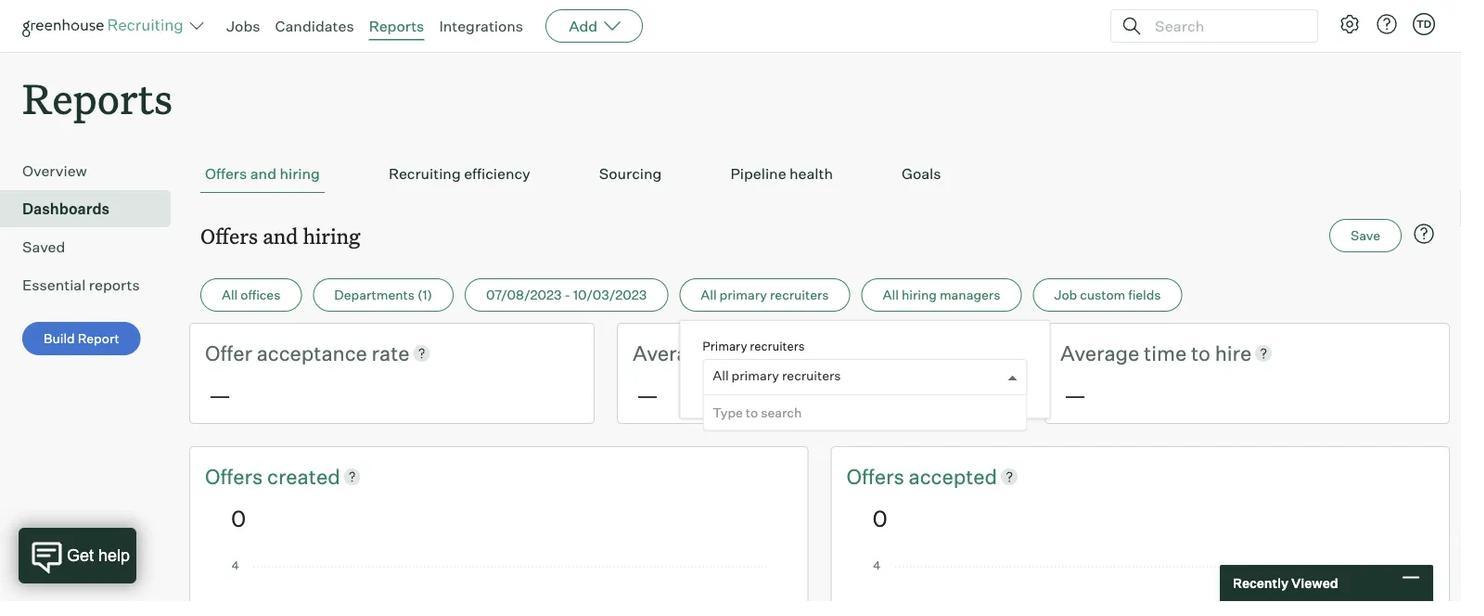 Task type: describe. For each thing, give the bounding box(es) containing it.
essential
[[22, 276, 86, 294]]

average for fill
[[633, 340, 712, 366]]

all hiring managers button
[[862, 279, 1022, 312]]

departments (1) button
[[313, 279, 454, 312]]

1 vertical spatial and
[[263, 222, 298, 249]]

average time to for fill
[[633, 340, 787, 366]]

type to search
[[713, 405, 802, 421]]

average time to for hire
[[1061, 340, 1215, 366]]

created link
[[267, 462, 340, 491]]

and inside button
[[250, 164, 276, 183]]

average for hire
[[1061, 340, 1140, 366]]

dashboards link
[[22, 198, 163, 220]]

time for hire
[[1144, 340, 1187, 366]]

fill
[[787, 340, 810, 366]]

pipeline health button
[[726, 155, 838, 193]]

saved
[[22, 238, 65, 256]]

recently
[[1233, 575, 1289, 592]]

offers inside button
[[205, 164, 247, 183]]

save button
[[1330, 219, 1402, 253]]

all primary recruiters button
[[680, 279, 851, 312]]

primary
[[703, 338, 747, 353]]

add
[[569, 17, 598, 35]]

rate
[[372, 340, 410, 366]]

all hiring managers
[[883, 287, 1001, 303]]

build report
[[44, 331, 119, 347]]

offer
[[205, 340, 252, 366]]

xychart image for accepted
[[873, 561, 1409, 602]]

overview
[[22, 162, 87, 180]]

— for fill
[[637, 381, 659, 409]]

job custom fields
[[1055, 287, 1161, 303]]

essential reports link
[[22, 274, 163, 296]]

sourcing
[[599, 164, 662, 183]]

all primary recruiters inside button
[[701, 287, 829, 303]]

07/08/2023 - 10/03/2023
[[486, 287, 647, 303]]

to for fill
[[764, 340, 783, 366]]

dashboards
[[22, 200, 110, 218]]

1 vertical spatial reports
[[22, 71, 173, 125]]

custom
[[1080, 287, 1126, 303]]

departments (1)
[[334, 287, 433, 303]]

build
[[44, 331, 75, 347]]

td
[[1417, 18, 1432, 30]]

report
[[78, 331, 119, 347]]

offers link for created
[[205, 462, 267, 491]]

accepted
[[909, 463, 998, 489]]

type
[[713, 405, 743, 421]]

add button
[[546, 9, 643, 43]]

candidates link
[[275, 17, 354, 35]]

1 vertical spatial offers and hiring
[[200, 222, 361, 249]]

health
[[790, 164, 833, 183]]

primary inside button
[[720, 287, 767, 303]]

essential reports
[[22, 276, 140, 294]]

all for all offices button
[[222, 287, 238, 303]]

1 — from the left
[[209, 381, 231, 409]]

created
[[267, 463, 340, 489]]

primary recruiters
[[703, 338, 805, 353]]

viewed
[[1292, 575, 1339, 592]]

2 vertical spatial hiring
[[902, 287, 937, 303]]

— for hire
[[1064, 381, 1087, 409]]

integrations
[[439, 17, 523, 35]]

1 vertical spatial recruiters
[[750, 338, 805, 353]]

offer acceptance
[[205, 340, 372, 366]]

1 vertical spatial all primary recruiters
[[713, 368, 841, 384]]

0 vertical spatial hiring
[[280, 164, 320, 183]]

hire
[[1215, 340, 1252, 366]]

fields
[[1129, 287, 1161, 303]]

10/03/2023
[[573, 287, 647, 303]]

tab list containing offers and hiring
[[200, 155, 1439, 193]]

0 horizontal spatial to
[[746, 405, 758, 421]]

saved link
[[22, 236, 163, 258]]

xychart image for created
[[231, 561, 767, 602]]



Task type: locate. For each thing, give the bounding box(es) containing it.
1 vertical spatial hiring
[[303, 222, 361, 249]]

0 vertical spatial recruiters
[[770, 287, 829, 303]]

2 0 from the left
[[873, 504, 888, 532]]

accepted link
[[909, 462, 998, 491]]

time up type
[[716, 340, 759, 366]]

0 vertical spatial reports
[[369, 17, 424, 35]]

0 horizontal spatial 0
[[231, 504, 246, 532]]

pipeline
[[731, 164, 786, 183]]

2 time from the left
[[1144, 340, 1187, 366]]

pipeline health
[[731, 164, 833, 183]]

search
[[761, 405, 802, 421]]

1 horizontal spatial reports
[[369, 17, 424, 35]]

1 vertical spatial primary
[[732, 368, 779, 384]]

0 horizontal spatial —
[[209, 381, 231, 409]]

time down fields
[[1144, 340, 1187, 366]]

all left offices
[[222, 287, 238, 303]]

primary down primary recruiters
[[732, 368, 779, 384]]

to left fill
[[764, 340, 783, 366]]

2 horizontal spatial to
[[1191, 340, 1211, 366]]

all primary recruiters
[[701, 287, 829, 303], [713, 368, 841, 384]]

-
[[565, 287, 571, 303]]

2 horizontal spatial —
[[1064, 381, 1087, 409]]

0 vertical spatial primary
[[720, 287, 767, 303]]

save
[[1351, 228, 1381, 244]]

faq image
[[1413, 223, 1435, 245]]

0 for accepted
[[873, 504, 888, 532]]

all offices button
[[200, 279, 302, 312]]

Search text field
[[1151, 13, 1301, 39]]

offers link
[[205, 462, 267, 491], [847, 462, 909, 491]]

job custom fields button
[[1033, 279, 1183, 312]]

0 vertical spatial all primary recruiters
[[701, 287, 829, 303]]

reports down greenhouse recruiting image
[[22, 71, 173, 125]]

1 average from the left
[[633, 340, 712, 366]]

and
[[250, 164, 276, 183], [263, 222, 298, 249]]

0 horizontal spatial average time to
[[633, 340, 787, 366]]

1 0 from the left
[[231, 504, 246, 532]]

all left managers
[[883, 287, 899, 303]]

acceptance
[[257, 340, 367, 366]]

recruiting
[[389, 164, 461, 183]]

to right type
[[746, 405, 758, 421]]

2 — from the left
[[637, 381, 659, 409]]

to for hire
[[1191, 340, 1211, 366]]

all primary recruiters up primary recruiters
[[701, 287, 829, 303]]

all for the all hiring managers button on the right
[[883, 287, 899, 303]]

all for all primary recruiters button
[[701, 287, 717, 303]]

None field
[[713, 360, 718, 395]]

greenhouse recruiting image
[[22, 15, 189, 37]]

1 time from the left
[[716, 340, 759, 366]]

sourcing button
[[595, 155, 667, 193]]

average time to
[[633, 340, 787, 366], [1061, 340, 1215, 366]]

overview link
[[22, 160, 163, 182]]

1 horizontal spatial average time to
[[1061, 340, 1215, 366]]

average down custom
[[1061, 340, 1140, 366]]

all up primary at the bottom of page
[[701, 287, 717, 303]]

2 offers link from the left
[[847, 462, 909, 491]]

goals
[[902, 164, 941, 183]]

1 horizontal spatial 0
[[873, 504, 888, 532]]

recruiters down all primary recruiters button
[[750, 338, 805, 353]]

offers link for accepted
[[847, 462, 909, 491]]

1 offers link from the left
[[205, 462, 267, 491]]

0 horizontal spatial offers link
[[205, 462, 267, 491]]

3 — from the left
[[1064, 381, 1087, 409]]

1 horizontal spatial average
[[1061, 340, 1140, 366]]

departments
[[334, 287, 415, 303]]

managers
[[940, 287, 1001, 303]]

offices
[[241, 287, 281, 303]]

job
[[1055, 287, 1077, 303]]

efficiency
[[464, 164, 531, 183]]

recruiters inside button
[[770, 287, 829, 303]]

average time to up type
[[633, 340, 787, 366]]

time for fill
[[716, 340, 759, 366]]

recruiters down fill
[[782, 368, 841, 384]]

2 average from the left
[[1061, 340, 1140, 366]]

integrations link
[[439, 17, 523, 35]]

to left hire
[[1191, 340, 1211, 366]]

0 vertical spatial and
[[250, 164, 276, 183]]

jobs link
[[226, 17, 260, 35]]

offers and hiring inside button
[[205, 164, 320, 183]]

(1)
[[418, 287, 433, 303]]

1 horizontal spatial —
[[637, 381, 659, 409]]

offers and hiring button
[[200, 155, 325, 193]]

1 xychart image from the left
[[231, 561, 767, 602]]

reports right candidates
[[369, 17, 424, 35]]

1 horizontal spatial offers link
[[847, 462, 909, 491]]

xychart image
[[231, 561, 767, 602], [873, 561, 1409, 602]]

all primary recruiters down fill
[[713, 368, 841, 384]]

hiring
[[280, 164, 320, 183], [303, 222, 361, 249], [902, 287, 937, 303]]

07/08/2023 - 10/03/2023 button
[[465, 279, 668, 312]]

average time to down fields
[[1061, 340, 1215, 366]]

0 horizontal spatial xychart image
[[231, 561, 767, 602]]

average down 10/03/2023 at the left
[[633, 340, 712, 366]]

recruiting efficiency
[[389, 164, 531, 183]]

recruiters up fill
[[770, 287, 829, 303]]

07/08/2023
[[486, 287, 562, 303]]

tab list
[[200, 155, 1439, 193]]

reports
[[89, 276, 140, 294]]

build report button
[[22, 322, 141, 356]]

offers and hiring
[[205, 164, 320, 183], [200, 222, 361, 249]]

0 horizontal spatial time
[[716, 340, 759, 366]]

td button
[[1413, 13, 1435, 35]]

all down primary at the bottom of page
[[713, 368, 729, 384]]

0 vertical spatial offers and hiring
[[205, 164, 320, 183]]

offers
[[205, 164, 247, 183], [200, 222, 258, 249], [205, 463, 267, 489], [847, 463, 909, 489]]

2 average time to from the left
[[1061, 340, 1215, 366]]

average
[[633, 340, 712, 366], [1061, 340, 1140, 366]]

recruiters
[[770, 287, 829, 303], [750, 338, 805, 353], [782, 368, 841, 384]]

primary up primary recruiters
[[720, 287, 767, 303]]

configure image
[[1339, 13, 1361, 35]]

1 average time to from the left
[[633, 340, 787, 366]]

all
[[222, 287, 238, 303], [701, 287, 717, 303], [883, 287, 899, 303], [713, 368, 729, 384]]

0 horizontal spatial average
[[633, 340, 712, 366]]

0 for created
[[231, 504, 246, 532]]

0
[[231, 504, 246, 532], [873, 504, 888, 532]]

reports link
[[369, 17, 424, 35]]

jobs
[[226, 17, 260, 35]]

candidates
[[275, 17, 354, 35]]

reports
[[369, 17, 424, 35], [22, 71, 173, 125]]

time
[[716, 340, 759, 366], [1144, 340, 1187, 366]]

to
[[764, 340, 783, 366], [1191, 340, 1211, 366], [746, 405, 758, 421]]

0 horizontal spatial reports
[[22, 71, 173, 125]]

—
[[209, 381, 231, 409], [637, 381, 659, 409], [1064, 381, 1087, 409]]

primary
[[720, 287, 767, 303], [732, 368, 779, 384]]

2 vertical spatial recruiters
[[782, 368, 841, 384]]

recruiting efficiency button
[[384, 155, 535, 193]]

1 horizontal spatial to
[[764, 340, 783, 366]]

all offices
[[222, 287, 281, 303]]

td button
[[1410, 9, 1439, 39]]

2 xychart image from the left
[[873, 561, 1409, 602]]

1 horizontal spatial xychart image
[[873, 561, 1409, 602]]

1 horizontal spatial time
[[1144, 340, 1187, 366]]

goals button
[[897, 155, 946, 193]]

recently viewed
[[1233, 575, 1339, 592]]



Task type: vqa. For each thing, say whether or not it's contained in the screenshot.
2
no



